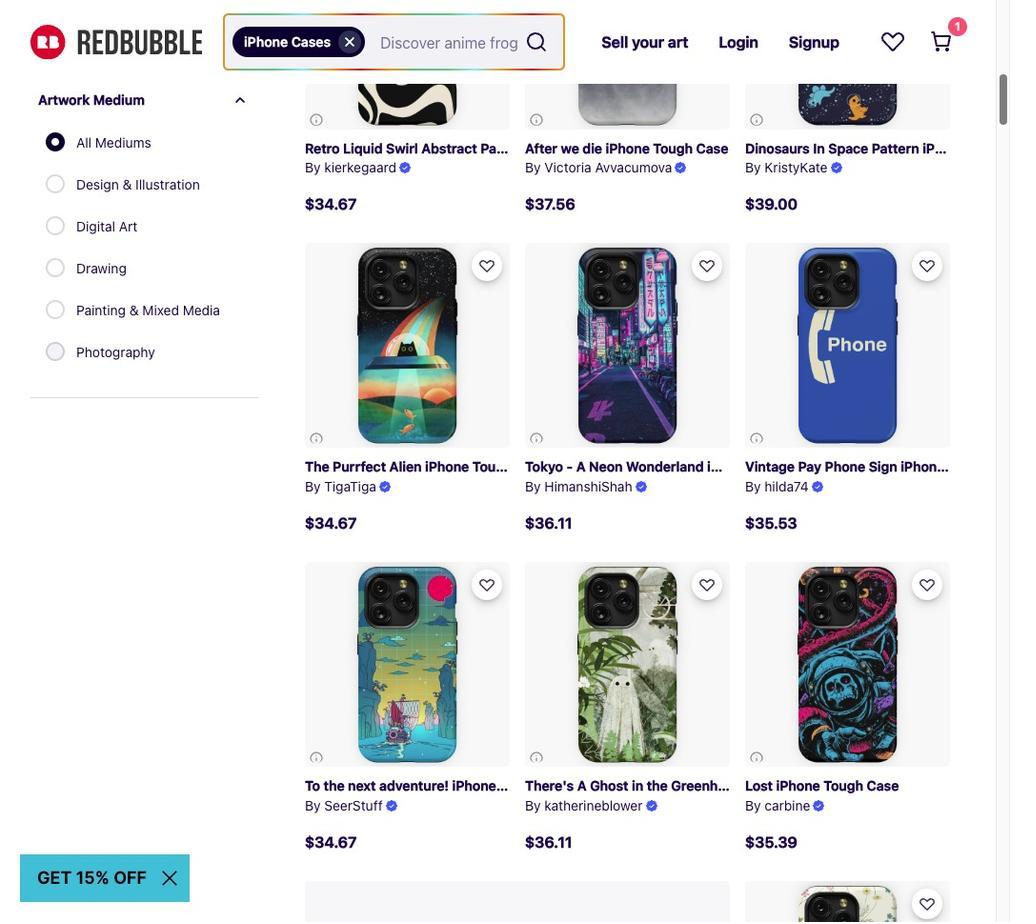 Task type: vqa. For each thing, say whether or not it's contained in the screenshot.


Task type: describe. For each thing, give the bounding box(es) containing it.
by for by seerstuff
[[305, 798, 321, 814]]

mediums
[[95, 134, 151, 151]]

by for by kierkegaard
[[305, 160, 321, 176]]

we
[[561, 140, 579, 156]]

by for by victoria avvacumova
[[525, 160, 541, 176]]

$39.00
[[745, 196, 798, 213]]

tokyo
[[525, 459, 563, 475]]

in
[[632, 778, 644, 794]]

dinosaurs in space pattern iphone tough case image
[[745, 0, 950, 129]]

kristykate
[[765, 160, 828, 176]]

$34.67 for kierkegaard
[[305, 196, 357, 213]]

by for by kristykate
[[745, 160, 761, 176]]

& for mixed
[[129, 302, 139, 318]]

tokyo - a neon wonderland  iphone tough case
[[525, 459, 830, 475]]

hilda74
[[765, 479, 809, 495]]

$37.56
[[525, 196, 575, 213]]

cas
[[992, 459, 1010, 475]]

$34.67 for seerstuff
[[305, 834, 357, 851]]

wonderland
[[626, 459, 704, 475]]

by for by himanshishah
[[525, 479, 541, 495]]

there's a ghost in the greenhouse again iphone tough case image
[[525, 563, 730, 768]]

tokyo - a neon wonderland  iphone tough case image
[[525, 243, 730, 448]]

artwork medium option group
[[46, 123, 232, 375]]

illustration
[[135, 176, 200, 193]]

greenhouse
[[671, 778, 749, 794]]

vintage pay phone sign iphone tough case image
[[745, 243, 950, 448]]

retro liquid swirl abstract pattern in black and almond cream iphone tough case image
[[305, 0, 510, 129]]

to the next adventure! iphone tough case
[[305, 778, 575, 794]]

by katherineblower
[[525, 798, 643, 814]]

to the next adventure! iphone tough case image
[[305, 563, 510, 768]]

$36.11 for himanshishah
[[525, 515, 573, 532]]

pay
[[798, 459, 822, 475]]

to
[[305, 778, 320, 794]]

cases
[[291, 33, 331, 50]]

by hilda74
[[745, 479, 809, 495]]

all mediums
[[76, 134, 151, 151]]

seerstuff
[[324, 798, 383, 814]]

dinosaurs
[[745, 140, 810, 156]]

design
[[76, 176, 119, 193]]

sign
[[869, 459, 898, 475]]

there's
[[525, 778, 574, 794]]

in
[[813, 140, 825, 156]]

alien
[[390, 459, 422, 475]]

tigatiga
[[324, 479, 376, 495]]

$35.39
[[745, 834, 798, 851]]

by himanshishah
[[525, 479, 633, 495]]

by carbine
[[745, 798, 811, 814]]

by seerstuff
[[305, 798, 383, 814]]

digital art
[[76, 218, 138, 234]]

medium
[[93, 92, 145, 108]]

again
[[753, 778, 789, 794]]

next
[[348, 778, 376, 794]]

1 vertical spatial a
[[577, 778, 587, 794]]

artwork medium
[[38, 92, 145, 108]]



Task type: locate. For each thing, give the bounding box(es) containing it.
0 horizontal spatial the
[[324, 778, 345, 794]]

2 vertical spatial $34.67
[[305, 834, 357, 851]]

by for by tigatiga
[[305, 479, 321, 495]]

a up by katherineblower
[[577, 778, 587, 794]]

$36.11 for katherineblower
[[525, 834, 573, 851]]

redbubble logo image
[[31, 25, 202, 59]]

vintage
[[745, 459, 795, 475]]

the
[[305, 459, 329, 475]]

by down vintage
[[745, 479, 761, 495]]

pattern
[[872, 140, 920, 156]]

by for by hilda74
[[745, 479, 761, 495]]

all
[[76, 134, 92, 151]]

None radio
[[46, 132, 65, 152], [46, 300, 65, 319], [46, 342, 65, 361], [46, 132, 65, 152], [46, 300, 65, 319], [46, 342, 65, 361]]

$35.53
[[745, 515, 797, 532]]

2 $34.67 from the top
[[305, 515, 357, 532]]

kierkegaard
[[324, 160, 397, 176]]

a right -
[[576, 459, 586, 475]]

artwork medium button
[[31, 77, 259, 123]]

iphone cases
[[244, 33, 331, 50]]

$34.67 down by tigatiga
[[305, 515, 357, 532]]

by down the dinosaurs
[[745, 160, 761, 176]]

lost
[[745, 778, 773, 794]]

space
[[829, 140, 869, 156]]

drawing
[[76, 260, 127, 276]]

lost iphone tough case
[[745, 778, 899, 794]]

vintage pay phone sign iphone tough cas
[[745, 459, 1010, 475]]

2 the from the left
[[647, 778, 668, 794]]

the right to
[[324, 778, 345, 794]]

&
[[123, 176, 132, 193], [129, 302, 139, 318]]

0 vertical spatial $36.11
[[525, 515, 573, 532]]

design & illustration
[[76, 176, 200, 193]]

by tigatiga
[[305, 479, 376, 495]]

1 horizontal spatial the
[[647, 778, 668, 794]]

carbine
[[765, 798, 811, 814]]

iphone inside button
[[244, 33, 288, 50]]

artwork
[[38, 92, 90, 108]]

1 vertical spatial $36.11
[[525, 834, 573, 851]]

tough
[[653, 140, 693, 156], [970, 140, 1010, 156], [473, 459, 512, 475], [755, 459, 795, 475], [948, 459, 988, 475], [500, 778, 540, 794], [824, 778, 864, 794], [840, 778, 880, 794]]

avvacumova
[[595, 160, 672, 176]]

katherineblower
[[545, 798, 643, 814]]

by victoria avvacumova
[[525, 160, 672, 176]]

dinosaurs in space pattern iphone tough 
[[745, 140, 1010, 156]]

0 vertical spatial $34.67
[[305, 196, 357, 213]]

die
[[583, 140, 602, 156]]

the purrfect alien  iphone tough case image
[[305, 243, 510, 448]]

after we die iphone tough case
[[525, 140, 729, 156]]

case
[[696, 140, 729, 156], [516, 459, 548, 475], [798, 459, 830, 475], [543, 778, 575, 794], [867, 778, 899, 794], [883, 778, 915, 794]]

iphone
[[244, 33, 288, 50], [606, 140, 650, 156], [923, 140, 967, 156], [425, 459, 469, 475], [707, 459, 751, 475], [901, 459, 945, 475], [452, 778, 496, 794], [777, 778, 821, 794], [792, 778, 836, 794]]

iPhone Cases field
[[225, 15, 564, 69]]

there's a ghost in the greenhouse again iphone tough case
[[525, 778, 915, 794]]

media
[[183, 302, 220, 318]]

after
[[525, 140, 558, 156]]

by left kierkegaard in the top of the page
[[305, 160, 321, 176]]

by
[[305, 160, 321, 176], [525, 160, 541, 176], [745, 160, 761, 176], [305, 479, 321, 495], [525, 479, 541, 495], [745, 479, 761, 495], [305, 798, 321, 814], [525, 798, 541, 814], [745, 798, 761, 814]]

mixed
[[142, 302, 179, 318]]

ghost
[[590, 778, 629, 794]]

by down the there's
[[525, 798, 541, 814]]

digital
[[76, 218, 115, 234]]

painting
[[76, 302, 126, 318]]

art
[[119, 218, 138, 234]]

after we die iphone tough case image
[[525, 0, 730, 129]]

$36.11 down by katherineblower
[[525, 834, 573, 851]]

himanshishah
[[545, 479, 633, 495]]

3 $34.67 from the top
[[305, 834, 357, 851]]

purrfect
[[333, 459, 386, 475]]

iphone cases button
[[233, 27, 365, 57]]

1 $34.67 from the top
[[305, 196, 357, 213]]

the purrfect alien  iphone tough case
[[305, 459, 548, 475]]

lost iphone tough case image
[[745, 563, 950, 768]]

$34.67 for tigatiga
[[305, 515, 357, 532]]

1 $36.11 from the top
[[525, 515, 573, 532]]

None radio
[[46, 174, 65, 194], [46, 216, 65, 235], [46, 258, 65, 277], [46, 174, 65, 194], [46, 216, 65, 235], [46, 258, 65, 277]]

by down to
[[305, 798, 321, 814]]

-
[[567, 459, 573, 475]]

1 vertical spatial $34.67
[[305, 515, 357, 532]]

adventure!
[[379, 778, 449, 794]]

photography
[[76, 344, 155, 360]]

painting & mixed media
[[76, 302, 220, 318]]

$34.67
[[305, 196, 357, 213], [305, 515, 357, 532], [305, 834, 357, 851]]

by down the
[[305, 479, 321, 495]]

by down lost
[[745, 798, 761, 814]]

neon
[[589, 459, 623, 475]]

$36.11 down by himanshishah
[[525, 515, 573, 532]]

victoria
[[545, 160, 592, 176]]

the right 'in'
[[647, 778, 668, 794]]

$34.67 down by seerstuff
[[305, 834, 357, 851]]

by kristykate
[[745, 160, 828, 176]]

$34.67 down by kierkegaard
[[305, 196, 357, 213]]

& for illustration
[[123, 176, 132, 193]]

& right design
[[123, 176, 132, 193]]

0 vertical spatial &
[[123, 176, 132, 193]]

by down tokyo
[[525, 479, 541, 495]]

by for by katherineblower
[[525, 798, 541, 814]]

1 vertical spatial &
[[129, 302, 139, 318]]

a
[[576, 459, 586, 475], [577, 778, 587, 794]]

the
[[324, 778, 345, 794], [647, 778, 668, 794]]

0 vertical spatial a
[[576, 459, 586, 475]]

2 $36.11 from the top
[[525, 834, 573, 851]]

by down after on the right of the page
[[525, 160, 541, 176]]

by kierkegaard
[[305, 160, 397, 176]]

phone
[[825, 459, 866, 475]]

Search term search field
[[365, 15, 518, 69]]

by for by carbine
[[745, 798, 761, 814]]

1 the from the left
[[324, 778, 345, 794]]

& left mixed
[[129, 302, 139, 318]]

$36.11
[[525, 515, 573, 532], [525, 834, 573, 851]]



